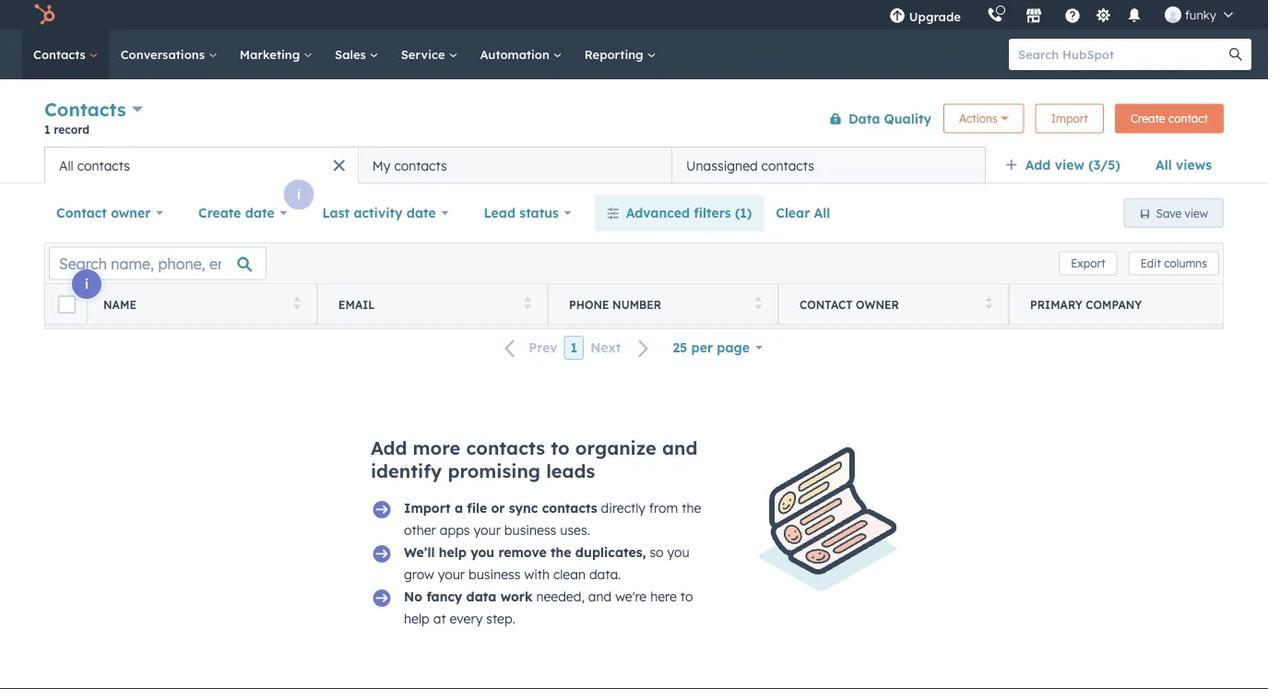 Task type: vqa. For each thing, say whether or not it's contained in the screenshot.
name
yes



Task type: locate. For each thing, give the bounding box(es) containing it.
1 press to sort. image from the left
[[525, 297, 532, 310]]

0 vertical spatial create
[[1131, 112, 1166, 126]]

1 horizontal spatial press to sort. image
[[755, 297, 762, 310]]

all right clear
[[814, 205, 831, 221]]

marketing
[[240, 47, 304, 62]]

0 horizontal spatial owner
[[111, 205, 151, 221]]

all inside all views link
[[1156, 157, 1173, 173]]

1 vertical spatial owner
[[856, 298, 900, 311]]

file
[[467, 500, 487, 516]]

business inside so you grow your business with clean data.
[[469, 567, 521, 583]]

0 horizontal spatial import
[[404, 500, 451, 516]]

help
[[439, 544, 467, 561], [404, 611, 430, 627]]

1 vertical spatial import
[[404, 500, 451, 516]]

1 horizontal spatial add
[[1026, 157, 1052, 173]]

import up other
[[404, 500, 451, 516]]

0 vertical spatial 1
[[44, 122, 50, 136]]

1 horizontal spatial i
[[297, 186, 301, 203]]

1 vertical spatial and
[[589, 589, 612, 605]]

1 vertical spatial add
[[371, 437, 407, 460]]

0 horizontal spatial press to sort. image
[[525, 297, 532, 310]]

create inside popup button
[[198, 205, 241, 221]]

view inside button
[[1185, 206, 1209, 220]]

i for bottom i 'button'
[[85, 276, 89, 292]]

Search HubSpot search field
[[1010, 39, 1236, 70]]

import up the 'add view (3/5)'
[[1052, 112, 1089, 126]]

all views
[[1156, 157, 1213, 173]]

unassigned contacts
[[687, 157, 815, 173]]

1 inside contacts banner
[[44, 122, 50, 136]]

25 per page button
[[661, 329, 775, 366]]

phone
[[569, 298, 610, 311]]

to right here
[[681, 589, 693, 605]]

1 horizontal spatial your
[[474, 522, 501, 538]]

so you grow your business with clean data.
[[404, 544, 690, 583]]

0 horizontal spatial help
[[404, 611, 430, 627]]

0 vertical spatial to
[[551, 437, 570, 460]]

view inside popup button
[[1055, 157, 1085, 173]]

clear
[[776, 205, 811, 221]]

and inside the add more contacts to organize and identify promising leads
[[663, 437, 698, 460]]

you left remove
[[471, 544, 495, 561]]

contacts
[[77, 157, 130, 173], [394, 157, 447, 173], [762, 157, 815, 173], [466, 437, 545, 460], [542, 500, 598, 516]]

1 vertical spatial your
[[438, 567, 465, 583]]

1 vertical spatial create
[[198, 205, 241, 221]]

contacts inside button
[[77, 157, 130, 173]]

next button
[[584, 336, 661, 360]]

i button left name
[[72, 269, 102, 299]]

0 vertical spatial and
[[663, 437, 698, 460]]

to left the organize
[[551, 437, 570, 460]]

1 vertical spatial business
[[469, 567, 521, 583]]

2 you from the left
[[668, 544, 690, 561]]

your inside directly from the other apps your business uses.
[[474, 522, 501, 538]]

and up from on the right bottom of page
[[663, 437, 698, 460]]

and inside needed, and we're here to help at every step.
[[589, 589, 612, 605]]

so
[[650, 544, 664, 561]]

1 vertical spatial contacts
[[44, 98, 126, 121]]

view left '(3/5)'
[[1055, 157, 1085, 173]]

0 vertical spatial business
[[505, 522, 557, 538]]

business
[[505, 522, 557, 538], [469, 567, 521, 583]]

1 horizontal spatial import
[[1052, 112, 1089, 126]]

you right "so" at the right of the page
[[668, 544, 690, 561]]

save view button
[[1125, 198, 1225, 228]]

contacts for my contacts
[[394, 157, 447, 173]]

1 press to sort. element from the left
[[294, 297, 301, 312]]

contacts inside button
[[762, 157, 815, 173]]

0 horizontal spatial to
[[551, 437, 570, 460]]

press to sort. element
[[294, 297, 301, 312], [525, 297, 532, 312], [755, 297, 762, 312], [986, 297, 993, 312]]

the
[[682, 500, 702, 516], [551, 544, 572, 561]]

a
[[455, 500, 463, 516]]

funky button
[[1154, 0, 1245, 30]]

0 horizontal spatial the
[[551, 544, 572, 561]]

leads
[[547, 460, 595, 483]]

0 horizontal spatial i button
[[72, 269, 102, 299]]

contacts up record
[[44, 98, 126, 121]]

1 horizontal spatial help
[[439, 544, 467, 561]]

we'll
[[404, 544, 435, 561]]

help down apps
[[439, 544, 467, 561]]

contacts up import a file or sync contacts
[[466, 437, 545, 460]]

the right from on the right bottom of page
[[682, 500, 702, 516]]

1 vertical spatial i
[[85, 276, 89, 292]]

1 horizontal spatial all
[[814, 205, 831, 221]]

1 horizontal spatial i button
[[284, 180, 314, 209]]

unassigned contacts button
[[672, 147, 986, 184]]

1 horizontal spatial the
[[682, 500, 702, 516]]

advanced filters (1)
[[626, 205, 752, 221]]

data
[[849, 110, 881, 126]]

import for import a file or sync contacts
[[404, 500, 451, 516]]

0 horizontal spatial contact
[[56, 205, 107, 221]]

we'll help you remove the duplicates,
[[404, 544, 646, 561]]

duplicates,
[[576, 544, 646, 561]]

1 right prev
[[571, 340, 578, 356]]

contact owner
[[56, 205, 151, 221], [800, 298, 900, 311]]

all for all views
[[1156, 157, 1173, 173]]

next
[[591, 340, 621, 356]]

other
[[404, 522, 436, 538]]

add for add view (3/5)
[[1026, 157, 1052, 173]]

1 vertical spatial the
[[551, 544, 572, 561]]

hubspot link
[[22, 4, 69, 26]]

0 horizontal spatial add
[[371, 437, 407, 460]]

to
[[551, 437, 570, 460], [681, 589, 693, 605]]

my contacts
[[373, 157, 447, 173]]

contacts up clear
[[762, 157, 815, 173]]

all inside all contacts button
[[59, 157, 74, 173]]

0 horizontal spatial i
[[85, 276, 89, 292]]

create contact
[[1131, 112, 1209, 126]]

every
[[450, 611, 483, 627]]

actions button
[[944, 104, 1025, 133]]

1 vertical spatial i button
[[72, 269, 102, 299]]

data quality button
[[818, 100, 933, 137]]

clear all
[[776, 205, 831, 221]]

0 vertical spatial i
[[297, 186, 301, 203]]

organize
[[576, 437, 657, 460]]

0 vertical spatial view
[[1055, 157, 1085, 173]]

1 vertical spatial contact owner
[[800, 298, 900, 311]]

press to sort. image for contact
[[986, 297, 993, 310]]

needed,
[[537, 589, 585, 605]]

help down no
[[404, 611, 430, 627]]

3 press to sort. element from the left
[[755, 297, 762, 312]]

marketing link
[[229, 30, 324, 79]]

record
[[54, 122, 90, 136]]

1 inside button
[[571, 340, 578, 356]]

view right save
[[1185, 206, 1209, 220]]

1 left record
[[44, 122, 50, 136]]

calling icon button
[[980, 3, 1011, 27]]

contacts inside popup button
[[44, 98, 126, 121]]

press to sort. element up prev button
[[525, 297, 532, 312]]

0 vertical spatial owner
[[111, 205, 151, 221]]

contacts up "contact owner" popup button
[[77, 157, 130, 173]]

your
[[474, 522, 501, 538], [438, 567, 465, 583]]

0 horizontal spatial 1
[[44, 122, 50, 136]]

create inside button
[[1131, 112, 1166, 126]]

press to sort. image for phone
[[755, 297, 762, 310]]

0 horizontal spatial all
[[59, 157, 74, 173]]

import
[[1052, 112, 1089, 126], [404, 500, 451, 516]]

1 horizontal spatial contact owner
[[800, 298, 900, 311]]

1 horizontal spatial you
[[668, 544, 690, 561]]

press to sort. element up 25 per page popup button
[[755, 297, 762, 312]]

press to sort. element left primary
[[986, 297, 993, 312]]

1 vertical spatial view
[[1185, 206, 1209, 220]]

search button
[[1221, 39, 1252, 70]]

press to sort. image up 25 per page popup button
[[755, 297, 762, 310]]

directly from the other apps your business uses.
[[404, 500, 702, 538]]

business up we'll help you remove the duplicates,
[[505, 522, 557, 538]]

0 vertical spatial contact owner
[[56, 205, 151, 221]]

1 vertical spatial 1
[[571, 340, 578, 356]]

create left contact
[[1131, 112, 1166, 126]]

0 horizontal spatial date
[[245, 205, 275, 221]]

page
[[717, 340, 750, 356]]

0 vertical spatial your
[[474, 522, 501, 538]]

press to sort. element left 'email'
[[294, 297, 301, 312]]

add
[[1026, 157, 1052, 173], [371, 437, 407, 460]]

2 press to sort. image from the left
[[755, 297, 762, 310]]

1 vertical spatial help
[[404, 611, 430, 627]]

0 vertical spatial help
[[439, 544, 467, 561]]

last
[[322, 205, 350, 221]]

all left views
[[1156, 157, 1173, 173]]

contacts down hubspot link at the top left
[[33, 47, 89, 62]]

date down all contacts button
[[245, 205, 275, 221]]

add inside popup button
[[1026, 157, 1052, 173]]

view
[[1055, 157, 1085, 173], [1185, 206, 1209, 220]]

save view
[[1157, 206, 1209, 220]]

number
[[613, 298, 662, 311]]

business inside directly from the other apps your business uses.
[[505, 522, 557, 538]]

import inside button
[[1052, 112, 1089, 126]]

0 vertical spatial the
[[682, 500, 702, 516]]

0 horizontal spatial view
[[1055, 157, 1085, 173]]

your up fancy
[[438, 567, 465, 583]]

no
[[404, 589, 423, 605]]

2 horizontal spatial all
[[1156, 157, 1173, 173]]

email
[[339, 298, 375, 311]]

import button
[[1036, 104, 1105, 133]]

1 horizontal spatial contact
[[800, 298, 853, 311]]

25
[[673, 340, 688, 356]]

1 record
[[44, 122, 90, 136]]

1 horizontal spatial date
[[407, 205, 436, 221]]

primary company column header
[[1010, 284, 1240, 325]]

funky town image
[[1165, 6, 1182, 23]]

1 for 1 record
[[44, 122, 50, 136]]

lead
[[484, 205, 516, 221]]

date right activity
[[407, 205, 436, 221]]

add left more
[[371, 437, 407, 460]]

my
[[373, 157, 391, 173]]

contact
[[56, 205, 107, 221], [800, 298, 853, 311]]

i button left last
[[284, 180, 314, 209]]

create down all contacts button
[[198, 205, 241, 221]]

1
[[44, 122, 50, 136], [571, 340, 578, 356]]

0 horizontal spatial contact owner
[[56, 205, 151, 221]]

settings link
[[1093, 5, 1116, 24]]

0 horizontal spatial and
[[589, 589, 612, 605]]

import for import
[[1052, 112, 1089, 126]]

all for all contacts
[[59, 157, 74, 173]]

all
[[1156, 157, 1173, 173], [59, 157, 74, 173], [814, 205, 831, 221]]

and down 'data.' at the left bottom of the page
[[589, 589, 612, 605]]

3 press to sort. image from the left
[[986, 297, 993, 310]]

contacts right my
[[394, 157, 447, 173]]

lead status button
[[472, 195, 584, 232]]

pagination navigation
[[494, 336, 661, 360]]

add down import button
[[1026, 157, 1052, 173]]

25 per page
[[673, 340, 750, 356]]

0 vertical spatial i button
[[284, 180, 314, 209]]

1 horizontal spatial to
[[681, 589, 693, 605]]

contacts button
[[44, 96, 143, 123]]

your down file
[[474, 522, 501, 538]]

more
[[413, 437, 461, 460]]

press to sort. image left primary
[[986, 297, 993, 310]]

conversations
[[121, 47, 208, 62]]

2 horizontal spatial press to sort. image
[[986, 297, 993, 310]]

1 horizontal spatial and
[[663, 437, 698, 460]]

contacts inside button
[[394, 157, 447, 173]]

0 horizontal spatial your
[[438, 567, 465, 583]]

views
[[1177, 157, 1213, 173]]

all down 1 record
[[59, 157, 74, 173]]

press to sort. element for phone number
[[755, 297, 762, 312]]

the up clean
[[551, 544, 572, 561]]

1 vertical spatial to
[[681, 589, 693, 605]]

0 vertical spatial import
[[1052, 112, 1089, 126]]

contact owner button
[[44, 195, 175, 232]]

0 vertical spatial add
[[1026, 157, 1052, 173]]

add inside the add more contacts to organize and identify promising leads
[[371, 437, 407, 460]]

0 vertical spatial contact
[[56, 205, 107, 221]]

(1)
[[736, 205, 752, 221]]

0 horizontal spatial create
[[198, 205, 241, 221]]

1 horizontal spatial view
[[1185, 206, 1209, 220]]

2 press to sort. element from the left
[[525, 297, 532, 312]]

business up data
[[469, 567, 521, 583]]

all contacts
[[59, 157, 130, 173]]

menu
[[877, 0, 1247, 30]]

1 date from the left
[[245, 205, 275, 221]]

save
[[1157, 206, 1182, 220]]

data.
[[590, 567, 621, 583]]

add for add more contacts to organize and identify promising leads
[[371, 437, 407, 460]]

marketplaces button
[[1015, 0, 1054, 30]]

upgrade
[[910, 9, 962, 24]]

0 horizontal spatial you
[[471, 544, 495, 561]]

1 horizontal spatial create
[[1131, 112, 1166, 126]]

1 horizontal spatial owner
[[856, 298, 900, 311]]

press to sort. image
[[525, 297, 532, 310], [755, 297, 762, 310], [986, 297, 993, 310]]

press to sort. image up prev button
[[525, 297, 532, 310]]

4 press to sort. element from the left
[[986, 297, 993, 312]]

i for top i 'button'
[[297, 186, 301, 203]]

1 horizontal spatial 1
[[571, 340, 578, 356]]

date
[[245, 205, 275, 221], [407, 205, 436, 221]]

contacts for all contacts
[[77, 157, 130, 173]]



Task type: describe. For each thing, give the bounding box(es) containing it.
at
[[433, 611, 446, 627]]

advanced
[[626, 205, 690, 221]]

apps
[[440, 522, 470, 538]]

help image
[[1065, 8, 1081, 25]]

contacts up uses.
[[542, 500, 598, 516]]

data quality
[[849, 110, 932, 126]]

owner inside popup button
[[111, 205, 151, 221]]

view for save
[[1185, 206, 1209, 220]]

fancy
[[427, 589, 463, 605]]

edit
[[1141, 257, 1162, 270]]

your inside so you grow your business with clean data.
[[438, 567, 465, 583]]

2 date from the left
[[407, 205, 436, 221]]

help inside needed, and we're here to help at every step.
[[404, 611, 430, 627]]

last activity date
[[322, 205, 436, 221]]

identify
[[371, 460, 442, 483]]

search image
[[1230, 48, 1243, 61]]

data
[[467, 589, 497, 605]]

to inside the add more contacts to organize and identify promising leads
[[551, 437, 570, 460]]

funky
[[1186, 7, 1217, 22]]

my contacts button
[[358, 147, 672, 184]]

1 for 1
[[571, 340, 578, 356]]

last activity date button
[[310, 195, 461, 232]]

contacts banner
[[44, 95, 1225, 147]]

all inside clear all button
[[814, 205, 831, 221]]

to inside needed, and we're here to help at every step.
[[681, 589, 693, 605]]

remove
[[499, 544, 547, 561]]

settings image
[[1096, 8, 1112, 24]]

step.
[[487, 611, 516, 627]]

notifications image
[[1127, 8, 1143, 25]]

service
[[401, 47, 449, 62]]

promising
[[448, 460, 541, 483]]

contact inside popup button
[[56, 205, 107, 221]]

sales
[[335, 47, 370, 62]]

no fancy data work
[[404, 589, 533, 605]]

add view (3/5) button
[[994, 147, 1144, 184]]

create for create contact
[[1131, 112, 1166, 126]]

work
[[501, 589, 533, 605]]

contact owner inside "contact owner" popup button
[[56, 205, 151, 221]]

activity
[[354, 205, 403, 221]]

add more contacts to organize and identify promising leads
[[371, 437, 698, 483]]

contacts link
[[22, 30, 110, 79]]

add view (3/5)
[[1026, 157, 1121, 173]]

edit columns button
[[1129, 251, 1220, 275]]

menu containing funky
[[877, 0, 1247, 30]]

sales link
[[324, 30, 390, 79]]

the inside directly from the other apps your business uses.
[[682, 500, 702, 516]]

contacts for unassigned contacts
[[762, 157, 815, 173]]

uses.
[[560, 522, 590, 538]]

export button
[[1060, 251, 1118, 275]]

Search name, phone, email addresses, or company search field
[[49, 247, 267, 280]]

filters
[[694, 205, 732, 221]]

1 button
[[564, 336, 584, 360]]

grow
[[404, 567, 434, 583]]

help button
[[1057, 0, 1089, 30]]

edit columns
[[1141, 257, 1208, 270]]

contacts inside the add more contacts to organize and identify promising leads
[[466, 437, 545, 460]]

needed, and we're here to help at every step.
[[404, 589, 693, 627]]

we're
[[616, 589, 647, 605]]

columns
[[1165, 257, 1208, 270]]

clear all button
[[764, 195, 843, 232]]

per
[[692, 340, 713, 356]]

1 you from the left
[[471, 544, 495, 561]]

(3/5)
[[1089, 157, 1121, 173]]

press to sort. element for email
[[525, 297, 532, 312]]

or
[[491, 500, 505, 516]]

create date button
[[186, 195, 299, 232]]

0 vertical spatial contacts
[[33, 47, 89, 62]]

primary
[[1031, 298, 1083, 311]]

directly
[[601, 500, 646, 516]]

prev button
[[494, 336, 564, 360]]

name
[[103, 298, 136, 311]]

prev
[[529, 340, 558, 356]]

create contact button
[[1116, 104, 1225, 133]]

automation
[[480, 47, 553, 62]]

all contacts button
[[44, 147, 358, 184]]

marketplaces image
[[1026, 8, 1043, 25]]

from
[[650, 500, 679, 516]]

unassigned
[[687, 157, 758, 173]]

notifications button
[[1119, 0, 1151, 30]]

1 vertical spatial contact
[[800, 298, 853, 311]]

quality
[[885, 110, 932, 126]]

press to sort. element for contact owner
[[986, 297, 993, 312]]

hubspot image
[[33, 4, 55, 26]]

upgrade image
[[889, 8, 906, 25]]

clean
[[554, 567, 586, 583]]

reporting link
[[574, 30, 668, 79]]

press to sort. image
[[294, 297, 301, 310]]

phone number
[[569, 298, 662, 311]]

you inside so you grow your business with clean data.
[[668, 544, 690, 561]]

view for add
[[1055, 157, 1085, 173]]

create for create date
[[198, 205, 241, 221]]

contact
[[1169, 112, 1209, 126]]

reporting
[[585, 47, 647, 62]]

with
[[525, 567, 550, 583]]

create date
[[198, 205, 275, 221]]

actions
[[960, 112, 998, 126]]

calling icon image
[[987, 7, 1004, 24]]



